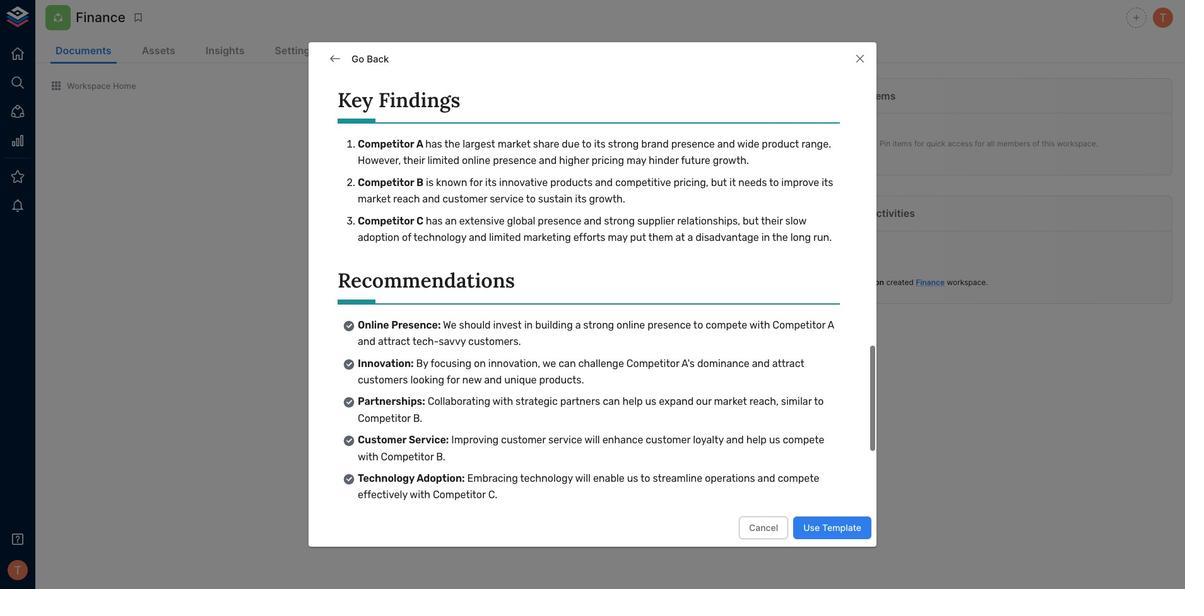 Task type: describe. For each thing, give the bounding box(es) containing it.
brand inside has the largest market share due to its strong brand presence and wide product range. however, their limited online presence and higher pricing may hinder future growth.
[[642, 138, 669, 150]]

bookmark image
[[132, 12, 144, 23]]

documents
[[56, 44, 112, 57]]

findings
[[379, 87, 461, 113]]

powerful
[[336, 290, 368, 300]]

improving customer service will enhance customer loyalty and help us compete with competitor b.
[[358, 434, 827, 463]]

long
[[791, 232, 811, 244]]

use
[[804, 522, 820, 533]]

campaigns
[[593, 511, 644, 523]]

on
[[474, 358, 486, 370]]

c
[[417, 215, 424, 227]]

tech-
[[413, 336, 439, 348]]

we for attract
[[443, 319, 457, 331]]

customers.
[[468, 336, 521, 348]]

share
[[533, 138, 560, 150]]

however,
[[358, 155, 401, 167]]

compete for to
[[706, 319, 748, 331]]

2 horizontal spatial customer
[[646, 434, 691, 446]]

product
[[762, 138, 799, 150]]

in for c's
[[532, 511, 540, 523]]

presence up innovative
[[493, 155, 537, 167]]

improve
[[782, 177, 820, 189]]

invest for building
[[493, 319, 522, 331]]

team
[[388, 301, 406, 310]]

technology inside has an extensive global presence and strong supplier relationships, but their slow adoption of technology and limited marketing efforts may put them at a disadvantage in the long run.
[[414, 232, 467, 244]]

in for a
[[524, 319, 533, 331]]

recommendations
[[338, 268, 515, 294]]

and down pricing
[[595, 177, 613, 189]]

customer
[[358, 434, 407, 446]]

largest
[[463, 138, 495, 150]]

you.
[[477, 301, 492, 310]]

we should invest in building a strong online presence to compete with competitor a and attract tech-savvy customers.
[[358, 319, 837, 348]]

checked image for online presence:
[[343, 320, 355, 333]]

customers
[[358, 374, 408, 386]]

1 horizontal spatial finance
[[916, 278, 945, 287]]

insights
[[206, 44, 245, 57]]

service:
[[409, 434, 449, 446]]

0 horizontal spatial t
[[14, 564, 21, 578]]

and down share
[[539, 155, 557, 167]]

innovation:
[[358, 358, 414, 370]]

but for their
[[743, 215, 759, 227]]

1 horizontal spatial customer
[[501, 434, 546, 446]]

to inside we should invest in marketing campaigns to increase brand awareness and overcome competitor c's limited marketing efforts.
[[647, 511, 656, 523]]

should for attract
[[459, 319, 491, 331]]

items
[[869, 90, 896, 102]]

checked image for customer service:
[[343, 435, 355, 448]]

at
[[676, 232, 685, 244]]

enhance
[[603, 434, 644, 446]]

.
[[986, 278, 988, 287]]

competitor inside collaborating with strategic partners can help us expand our market reach, similar to competitor b.
[[358, 413, 411, 425]]

for inside by focusing on innovation, we can challenge competitor a's dominance and attract customers looking for new and unique products.
[[447, 374, 460, 386]]

similar
[[781, 396, 812, 408]]

effectively
[[358, 489, 408, 501]]

cancel button
[[739, 517, 789, 540]]

loyalty
[[693, 434, 724, 446]]

all
[[987, 139, 995, 149]]

c's
[[462, 528, 476, 540]]

marketing inside has an extensive global presence and strong supplier relationships, but their slow adoption of technology and limited marketing efforts may put them at a disadvantage in the long run.
[[524, 232, 571, 244]]

of inside has an extensive global presence and strong supplier relationships, but their slow adoption of technology and limited marketing efforts may put them at a disadvantage in the long run.
[[402, 232, 411, 244]]

overcome
[[358, 528, 404, 540]]

0 vertical spatial t button
[[1151, 6, 1175, 30]]

presence inside we should invest in building a strong online presence to compete with competitor a and attract tech-savvy customers.
[[648, 319, 691, 331]]

online inside we should invest in building a strong online presence to compete with competitor a and attract tech-savvy customers.
[[617, 319, 645, 331]]

1 vertical spatial marketing
[[543, 511, 590, 523]]

for inside no documents found. create powerful documents, wikis & notes for personal use or invite your team to collaborate with you.
[[463, 290, 473, 300]]

new
[[462, 374, 482, 386]]

growth. inside is known for its innovative products and competitive pricing, but it needs to improve its market reach and customer service to sustain its growth.
[[589, 193, 626, 205]]

cancel
[[749, 522, 779, 533]]

we should invest in marketing campaigns to increase brand awareness and overcome competitor c's limited marketing efforts.
[[358, 511, 804, 540]]

competitor inside we should invest in marketing campaigns to increase brand awareness and overcome competitor c's limited marketing efforts.
[[407, 528, 460, 540]]

has for competitor c
[[426, 215, 443, 227]]

presence up future
[[672, 138, 715, 150]]

checked image
[[343, 473, 355, 486]]

its down products
[[575, 193, 587, 205]]

and inside embracing technology will enable us to streamline operations and compete effectively with competitor c.
[[758, 473, 776, 485]]

online
[[358, 319, 389, 331]]

awareness
[[731, 511, 782, 523]]

limited inside has the largest market share due to its strong brand presence and wide product range. however, their limited online presence and higher pricing may hinder future growth.
[[428, 155, 460, 167]]

go back dialog
[[309, 43, 877, 547]]

strong for online
[[584, 319, 614, 331]]

market inside collaborating with strategic partners can help us expand our market reach, similar to competitor b.
[[714, 396, 747, 408]]

invest for marketing
[[501, 511, 529, 523]]

for left the all
[[975, 139, 985, 149]]

competitor b
[[358, 177, 424, 189]]

1 vertical spatial t button
[[4, 557, 32, 585]]

us inside embracing technology will enable us to streamline operations and compete effectively with competitor c.
[[627, 473, 639, 485]]

is
[[426, 177, 434, 189]]

partners
[[560, 396, 601, 408]]

documents link
[[51, 39, 117, 64]]

access
[[948, 139, 973, 149]]

0 horizontal spatial finance
[[76, 10, 126, 25]]

range.
[[802, 138, 832, 150]]

to inside embracing technology will enable us to streamline operations and compete effectively with competitor c.
[[641, 473, 651, 485]]

brand inside we should invest in marketing campaigns to increase brand awareness and overcome competitor c's limited marketing efforts.
[[701, 511, 729, 523]]

market inside is known for its innovative products and competitive pricing, but it needs to improve its market reach and customer service to sustain its growth.
[[358, 193, 391, 205]]

b
[[417, 177, 424, 189]]

market inside has the largest market share due to its strong brand presence and wide product range. however, their limited online presence and higher pricing may hinder future growth.
[[498, 138, 531, 150]]

challenge
[[579, 358, 624, 370]]

relationships,
[[677, 215, 741, 227]]

and inside we should invest in marketing campaigns to increase brand awareness and overcome competitor c's limited marketing efforts.
[[784, 511, 802, 523]]

has the largest market share due to its strong brand presence and wide product range. however, their limited online presence and higher pricing may hinder future growth.
[[358, 138, 834, 167]]

will inside 'improving customer service will enhance customer loyalty and help us compete with competitor b.'
[[585, 434, 600, 446]]

personal
[[475, 290, 506, 300]]

2 vertical spatial marketing
[[513, 528, 561, 540]]

b. inside 'improving customer service will enhance customer loyalty and help us compete with competitor b.'
[[436, 451, 446, 463]]

finance link
[[916, 278, 945, 287]]

efforts.
[[563, 528, 598, 540]]

an
[[445, 215, 457, 227]]

a inside has an extensive global presence and strong supplier relationships, but their slow adoption of technology and limited marketing efforts may put them at a disadvantage in the long run.
[[688, 232, 693, 244]]

and left wide
[[718, 138, 735, 150]]

today
[[824, 242, 848, 252]]

members
[[997, 139, 1031, 149]]

unique
[[505, 374, 537, 386]]

customer service:
[[358, 434, 449, 446]]

service inside is known for its innovative products and competitive pricing, but it needs to improve its market reach and customer service to sustain its growth.
[[490, 193, 524, 205]]

burton
[[860, 278, 885, 287]]

pinned items
[[833, 90, 896, 102]]

documents,
[[370, 290, 412, 300]]

insights link
[[201, 39, 250, 64]]

sustain
[[538, 193, 573, 205]]

adoption:
[[417, 473, 465, 485]]

online inside has the largest market share due to its strong brand presence and wide product range. however, their limited online presence and higher pricing may hinder future growth.
[[462, 155, 491, 167]]

may inside has an extensive global presence and strong supplier relationships, but their slow adoption of technology and limited marketing efforts may put them at a disadvantage in the long run.
[[608, 232, 628, 244]]

reach,
[[750, 396, 779, 408]]

use
[[508, 290, 521, 300]]

or
[[339, 301, 346, 310]]

assets
[[142, 44, 175, 57]]

workspace home
[[67, 81, 136, 91]]

with inside collaborating with strategic partners can help us expand our market reach, similar to competitor b.
[[493, 396, 513, 408]]

higher
[[559, 155, 589, 167]]

workspace home link
[[51, 80, 136, 92]]

with inside no documents found. create powerful documents, wikis & notes for personal use or invite your team to collaborate with you.
[[459, 301, 475, 310]]

your
[[370, 301, 386, 310]]

extensive
[[459, 215, 505, 227]]



Task type: vqa. For each thing, say whether or not it's contained in the screenshot.
Burton
yes



Task type: locate. For each thing, give the bounding box(es) containing it.
1 horizontal spatial their
[[761, 215, 783, 227]]

0 horizontal spatial of
[[402, 232, 411, 244]]

our
[[696, 396, 712, 408]]

brand
[[642, 138, 669, 150], [701, 511, 729, 523]]

presence down sustain
[[538, 215, 582, 227]]

its right improve
[[822, 177, 834, 189]]

to left increase
[[647, 511, 656, 523]]

its
[[594, 138, 606, 150], [485, 177, 497, 189], [822, 177, 834, 189], [575, 193, 587, 205]]

presence
[[672, 138, 715, 150], [493, 155, 537, 167], [538, 215, 582, 227], [648, 319, 691, 331]]

0 vertical spatial but
[[711, 177, 727, 189]]

1 vertical spatial technology
[[520, 473, 573, 485]]

assets link
[[137, 39, 180, 64]]

customer down strategic
[[501, 434, 546, 446]]

2 vertical spatial limited
[[479, 528, 511, 540]]

0 horizontal spatial attract
[[378, 336, 410, 348]]

has right c
[[426, 215, 443, 227]]

0 horizontal spatial customer
[[443, 193, 488, 205]]

0 horizontal spatial growth.
[[589, 193, 626, 205]]

competitor inside we should invest in building a strong online presence to compete with competitor a and attract tech-savvy customers.
[[773, 319, 826, 331]]

0 vertical spatial a
[[416, 138, 423, 150]]

and down "online"
[[358, 336, 376, 348]]

1 vertical spatial a
[[828, 319, 835, 331]]

to right similar
[[814, 396, 824, 408]]

with left you.
[[459, 301, 475, 310]]

supplier
[[638, 215, 675, 227]]

no
[[367, 274, 379, 286]]

in left long
[[762, 232, 770, 244]]

has up 'is'
[[426, 138, 442, 150]]

b. inside collaborating with strategic partners can help us expand our market reach, similar to competitor b.
[[413, 413, 423, 425]]

their up b
[[403, 155, 425, 167]]

presence up a's
[[648, 319, 691, 331]]

0 vertical spatial limited
[[428, 155, 460, 167]]

compete for us
[[783, 434, 825, 446]]

and up efforts
[[584, 215, 602, 227]]

3 checked image from the top
[[343, 397, 355, 409]]

of left this
[[1033, 139, 1040, 149]]

will down collaborating with strategic partners can help us expand our market reach, similar to competitor b.
[[585, 434, 600, 446]]

customer down known
[[443, 193, 488, 205]]

with up "dominance"
[[750, 319, 770, 331]]

limited down global
[[489, 232, 521, 244]]

0 vertical spatial strong
[[608, 138, 639, 150]]

we inside we should invest in marketing campaigns to increase brand awareness and overcome competitor c's limited marketing efforts.
[[451, 511, 464, 523]]

recent
[[833, 207, 867, 220]]

increase
[[659, 511, 699, 523]]

quick
[[927, 139, 946, 149]]

limited inside has an extensive global presence and strong supplier relationships, but their slow adoption of technology and limited marketing efforts may put them at a disadvantage in the long run.
[[489, 232, 521, 244]]

1 vertical spatial online
[[617, 319, 645, 331]]

1 horizontal spatial a
[[688, 232, 693, 244]]

in inside we should invest in marketing campaigns to increase brand awareness and overcome competitor c's limited marketing efforts.
[[532, 511, 540, 523]]

we up c's
[[451, 511, 464, 523]]

strong up put
[[604, 215, 635, 227]]

finance right created
[[916, 278, 945, 287]]

the left largest
[[445, 138, 460, 150]]

finance
[[76, 10, 126, 25], [916, 278, 945, 287]]

back
[[367, 53, 389, 65]]

growth. inside has the largest market share due to its strong brand presence and wide product range. however, their limited online presence and higher pricing may hinder future growth.
[[713, 155, 749, 167]]

2 vertical spatial in
[[532, 511, 540, 523]]

0 horizontal spatial a
[[416, 138, 423, 150]]

market left share
[[498, 138, 531, 150]]

0 vertical spatial b.
[[413, 413, 423, 425]]

compete inside 'improving customer service will enhance customer loyalty and help us compete with competitor b.'
[[783, 434, 825, 446]]

0 horizontal spatial technology
[[414, 232, 467, 244]]

can inside collaborating with strategic partners can help us expand our market reach, similar to competitor b.
[[603, 396, 620, 408]]

will
[[585, 434, 600, 446], [575, 473, 591, 485]]

the inside has an extensive global presence and strong supplier relationships, but their slow adoption of technology and limited marketing efforts may put them at a disadvantage in the long run.
[[773, 232, 788, 244]]

pricing
[[592, 155, 624, 167]]

needs
[[739, 177, 767, 189]]

market down competitor b
[[358, 193, 391, 205]]

with down technology adoption: in the bottom of the page
[[410, 489, 431, 501]]

0 horizontal spatial us
[[627, 473, 639, 485]]

0 vertical spatial t
[[1160, 11, 1167, 25]]

their inside has the largest market share due to its strong brand presence and wide product range. however, their limited online presence and higher pricing may hinder future growth.
[[403, 155, 425, 167]]

a
[[688, 232, 693, 244], [576, 319, 581, 331]]

1 vertical spatial should
[[467, 511, 498, 523]]

0 horizontal spatial b.
[[413, 413, 423, 425]]

and right "dominance"
[[752, 358, 770, 370]]

strong up challenge
[[584, 319, 614, 331]]

growth. up it in the top of the page
[[713, 155, 749, 167]]

1 horizontal spatial us
[[645, 396, 657, 408]]

and inside we should invest in building a strong online presence to compete with competitor a and attract tech-savvy customers.
[[358, 336, 376, 348]]

put
[[630, 232, 646, 244]]

online down largest
[[462, 155, 491, 167]]

embracing technology will enable us to streamline operations and compete effectively with competitor c.
[[358, 473, 822, 501]]

settings
[[275, 44, 316, 57]]

for down "focusing"
[[447, 374, 460, 386]]

0 horizontal spatial t button
[[4, 557, 32, 585]]

1 vertical spatial brand
[[701, 511, 729, 523]]

with inside we should invest in building a strong online presence to compete with competitor a and attract tech-savvy customers.
[[750, 319, 770, 331]]

1 horizontal spatial attract
[[772, 358, 805, 370]]

embracing
[[467, 473, 518, 485]]

to right needs
[[770, 177, 779, 189]]

0 vertical spatial can
[[559, 358, 576, 370]]

0 horizontal spatial a
[[576, 319, 581, 331]]

found.
[[435, 274, 464, 286]]

t button
[[1151, 6, 1175, 30], [4, 557, 32, 585]]

its left innovative
[[485, 177, 497, 189]]

marketing down global
[[524, 232, 571, 244]]

its inside has the largest market share due to its strong brand presence and wide product range. however, their limited online presence and higher pricing may hinder future growth.
[[594, 138, 606, 150]]

1 horizontal spatial b.
[[436, 451, 446, 463]]

0 horizontal spatial but
[[711, 177, 727, 189]]

attract inside we should invest in building a strong online presence to compete with competitor a and attract tech-savvy customers.
[[378, 336, 410, 348]]

but for it
[[711, 177, 727, 189]]

compete up use
[[778, 473, 820, 485]]

strong inside we should invest in building a strong online presence to compete with competitor a and attract tech-savvy customers.
[[584, 319, 614, 331]]

0 vertical spatial we
[[443, 319, 457, 331]]

checked image for innovation:
[[343, 358, 355, 371]]

1 vertical spatial compete
[[783, 434, 825, 446]]

and down 'is'
[[423, 193, 440, 205]]

we for marketing
[[451, 511, 464, 523]]

strong inside has the largest market share due to its strong brand presence and wide product range. however, their limited online presence and higher pricing may hinder future growth.
[[608, 138, 639, 150]]

their left the slow
[[761, 215, 783, 227]]

for left the quick
[[915, 139, 925, 149]]

1 horizontal spatial a
[[828, 319, 835, 331]]

service down collaborating with strategic partners can help us expand our market reach, similar to competitor b.
[[549, 434, 583, 446]]

in inside we should invest in building a strong online presence to compete with competitor a and attract tech-savvy customers.
[[524, 319, 533, 331]]

2 vertical spatial us
[[627, 473, 639, 485]]

0 vertical spatial a
[[688, 232, 693, 244]]

2 vertical spatial strong
[[584, 319, 614, 331]]

&
[[434, 290, 439, 300]]

invest up customers.
[[493, 319, 522, 331]]

but inside has an extensive global presence and strong supplier relationships, but their slow adoption of technology and limited marketing efforts may put them at a disadvantage in the long run.
[[743, 215, 759, 227]]

learn more button
[[390, 316, 441, 336]]

has inside has the largest market share due to its strong brand presence and wide product range. however, their limited online presence and higher pricing may hinder future growth.
[[426, 138, 442, 150]]

to right team
[[408, 301, 415, 310]]

1 vertical spatial the
[[773, 232, 788, 244]]

0 vertical spatial attract
[[378, 336, 410, 348]]

brand right increase
[[701, 511, 729, 523]]

0 horizontal spatial market
[[358, 193, 391, 205]]

limited inside we should invest in marketing campaigns to increase brand awareness and overcome competitor c's limited marketing efforts.
[[479, 528, 511, 540]]

to inside we should invest in building a strong online presence to compete with competitor a and attract tech-savvy customers.
[[694, 319, 703, 331]]

a inside we should invest in building a strong online presence to compete with competitor a and attract tech-savvy customers.
[[828, 319, 835, 331]]

checked image for partnerships:
[[343, 397, 355, 409]]

with down customer
[[358, 451, 379, 463]]

should
[[459, 319, 491, 331], [467, 511, 498, 523]]

1 horizontal spatial brand
[[701, 511, 729, 523]]

learn
[[393, 321, 415, 331]]

attract down 'online presence:'
[[378, 336, 410, 348]]

1 vertical spatial attract
[[772, 358, 805, 370]]

with down unique
[[493, 396, 513, 408]]

0 horizontal spatial service
[[490, 193, 524, 205]]

competitive
[[616, 177, 671, 189]]

products
[[551, 177, 593, 189]]

and right operations
[[758, 473, 776, 485]]

invest inside we should invest in building a strong online presence to compete with competitor a and attract tech-savvy customers.
[[493, 319, 522, 331]]

1 checked image from the top
[[343, 320, 355, 333]]

service down innovative
[[490, 193, 524, 205]]

limited right c's
[[479, 528, 511, 540]]

0 vertical spatial their
[[403, 155, 425, 167]]

we up savvy
[[443, 319, 457, 331]]

1 vertical spatial we
[[451, 511, 464, 523]]

0 horizontal spatial brand
[[642, 138, 669, 150]]

0 vertical spatial invest
[[493, 319, 522, 331]]

us down the reach,
[[769, 434, 781, 446]]

in left the building
[[524, 319, 533, 331]]

with for enhance
[[358, 451, 379, 463]]

1 vertical spatial help
[[747, 434, 767, 446]]

1 vertical spatial of
[[402, 232, 411, 244]]

limited up known
[[428, 155, 460, 167]]

technology down an
[[414, 232, 467, 244]]

0 vertical spatial growth.
[[713, 155, 749, 167]]

with for building
[[750, 319, 770, 331]]

0 vertical spatial in
[[762, 232, 770, 244]]

1 vertical spatial will
[[575, 473, 591, 485]]

workspace
[[67, 81, 111, 91]]

invest inside we should invest in marketing campaigns to increase brand awareness and overcome competitor c's limited marketing efforts.
[[501, 511, 529, 523]]

and left use
[[784, 511, 802, 523]]

a right the building
[[576, 319, 581, 331]]

future
[[681, 155, 711, 167]]

building
[[535, 319, 573, 331]]

strong for supplier
[[604, 215, 635, 227]]

online up challenge
[[617, 319, 645, 331]]

hinder
[[649, 155, 679, 167]]

in inside has an extensive global presence and strong supplier relationships, but their slow adoption of technology and limited marketing efforts may put them at a disadvantage in the long run.
[[762, 232, 770, 244]]

us
[[645, 396, 657, 408], [769, 434, 781, 446], [627, 473, 639, 485]]

0 vertical spatial compete
[[706, 319, 748, 331]]

activities
[[869, 207, 915, 220]]

their inside has an extensive global presence and strong supplier relationships, but their slow adoption of technology and limited marketing efforts may put them at a disadvantage in the long run.
[[761, 215, 783, 227]]

use template
[[804, 522, 862, 533]]

looking
[[411, 374, 444, 386]]

marketing
[[524, 232, 571, 244], [543, 511, 590, 523], [513, 528, 561, 540]]

0 horizontal spatial online
[[462, 155, 491, 167]]

attract up similar
[[772, 358, 805, 370]]

0 vertical spatial has
[[426, 138, 442, 150]]

with inside embracing technology will enable us to streamline operations and compete effectively with competitor c.
[[410, 489, 431, 501]]

help down the reach,
[[747, 434, 767, 446]]

0 vertical spatial may
[[627, 155, 647, 167]]

t
[[1160, 11, 1167, 25], [14, 564, 21, 578]]

tim
[[844, 278, 858, 287]]

may inside has the largest market share due to its strong brand presence and wide product range. however, their limited online presence and higher pricing may hinder future growth.
[[627, 155, 647, 167]]

0 vertical spatial will
[[585, 434, 600, 446]]

we inside we should invest in building a strong online presence to compete with competitor a and attract tech-savvy customers.
[[443, 319, 457, 331]]

finance up documents
[[76, 10, 126, 25]]

in
[[762, 232, 770, 244], [524, 319, 533, 331], [532, 511, 540, 523]]

to inside has the largest market share due to its strong brand presence and wide product range. however, their limited online presence and higher pricing may hinder future growth.
[[582, 138, 592, 150]]

but left it in the top of the page
[[711, 177, 727, 189]]

its up pricing
[[594, 138, 606, 150]]

us right enable
[[627, 473, 639, 485]]

and right loyalty
[[726, 434, 744, 446]]

0 horizontal spatial can
[[559, 358, 576, 370]]

customer inside is known for its innovative products and competitive pricing, but it needs to improve its market reach and customer service to sustain its growth.
[[443, 193, 488, 205]]

1 horizontal spatial t button
[[1151, 6, 1175, 30]]

0 vertical spatial technology
[[414, 232, 467, 244]]

2 has from the top
[[426, 215, 443, 227]]

competitor a
[[358, 138, 426, 150]]

1 horizontal spatial the
[[773, 232, 788, 244]]

global
[[507, 215, 536, 227]]

1 horizontal spatial help
[[747, 434, 767, 446]]

with
[[459, 301, 475, 310], [750, 319, 770, 331], [493, 396, 513, 408], [358, 451, 379, 463], [410, 489, 431, 501]]

their
[[403, 155, 425, 167], [761, 215, 783, 227]]

has
[[426, 138, 442, 150], [426, 215, 443, 227]]

disadvantage
[[696, 232, 759, 244]]

a right at in the top right of the page
[[688, 232, 693, 244]]

0 vertical spatial service
[[490, 193, 524, 205]]

0 vertical spatial of
[[1033, 139, 1040, 149]]

pricing,
[[674, 177, 709, 189]]

can up the products.
[[559, 358, 576, 370]]

to up a's
[[694, 319, 703, 331]]

compete inside we should invest in building a strong online presence to compete with competitor a and attract tech-savvy customers.
[[706, 319, 748, 331]]

1 vertical spatial but
[[743, 215, 759, 227]]

strong up pricing
[[608, 138, 639, 150]]

1 vertical spatial may
[[608, 232, 628, 244]]

in down embracing technology will enable us to streamline operations and compete effectively with competitor c.
[[532, 511, 540, 523]]

enable
[[593, 473, 625, 485]]

should inside we should invest in marketing campaigns to increase brand awareness and overcome competitor c's limited marketing efforts.
[[467, 511, 498, 523]]

should up c's
[[467, 511, 498, 523]]

1 horizontal spatial service
[[549, 434, 583, 446]]

b. down service:
[[436, 451, 446, 463]]

1 vertical spatial can
[[603, 396, 620, 408]]

and inside 'improving customer service will enhance customer loyalty and help us compete with competitor b.'
[[726, 434, 744, 446]]

competitor inside 'improving customer service will enhance customer loyalty and help us compete with competitor b.'
[[381, 451, 434, 463]]

and down extensive
[[469, 232, 487, 244]]

go back
[[352, 53, 389, 65]]

marketing up efforts.
[[543, 511, 590, 523]]

home
[[113, 81, 136, 91]]

market right the our
[[714, 396, 747, 408]]

with for us
[[410, 489, 431, 501]]

it
[[730, 177, 736, 189]]

compete up "dominance"
[[706, 319, 748, 331]]

1 horizontal spatial of
[[1033, 139, 1040, 149]]

will left enable
[[575, 473, 591, 485]]

technology right embracing
[[520, 473, 573, 485]]

1 vertical spatial t
[[14, 564, 21, 578]]

pin items for quick access for all members of this workspace.
[[880, 139, 1099, 149]]

brand up the hinder on the right top of page
[[642, 138, 669, 150]]

1 vertical spatial in
[[524, 319, 533, 331]]

us left expand
[[645, 396, 657, 408]]

1 vertical spatial limited
[[489, 232, 521, 244]]

presence inside has an extensive global presence and strong supplier relationships, but their slow adoption of technology and limited marketing efforts may put them at a disadvantage in the long run.
[[538, 215, 582, 227]]

should for marketing
[[467, 511, 498, 523]]

0 vertical spatial help
[[623, 396, 643, 408]]

c.
[[488, 489, 498, 501]]

us inside 'improving customer service will enhance customer loyalty and help us compete with competitor b.'
[[769, 434, 781, 446]]

but inside is known for its innovative products and competitive pricing, but it needs to improve its market reach and customer service to sustain its growth.
[[711, 177, 727, 189]]

0 vertical spatial the
[[445, 138, 460, 150]]

2 checked image from the top
[[343, 358, 355, 371]]

the inside has the largest market share due to its strong brand presence and wide product range. however, their limited online presence and higher pricing may hinder future growth.
[[445, 138, 460, 150]]

to inside no documents found. create powerful documents, wikis & notes for personal use or invite your team to collaborate with you.
[[408, 301, 415, 310]]

to inside collaborating with strategic partners can help us expand our market reach, similar to competitor b.
[[814, 396, 824, 408]]

a inside we should invest in building a strong online presence to compete with competitor a and attract tech-savvy customers.
[[576, 319, 581, 331]]

will inside embracing technology will enable us to streamline operations and compete effectively with competitor c.
[[575, 473, 591, 485]]

for inside is known for its innovative products and competitive pricing, but it needs to improve its market reach and customer service to sustain its growth.
[[470, 177, 483, 189]]

1 vertical spatial their
[[761, 215, 783, 227]]

and right new
[[484, 374, 502, 386]]

1 vertical spatial b.
[[436, 451, 446, 463]]

growth. up has an extensive global presence and strong supplier relationships, but their slow adoption of technology and limited marketing efforts may put them at a disadvantage in the long run.
[[589, 193, 626, 205]]

no documents found. create powerful documents, wikis & notes for personal use or invite your team to collaborate with you.
[[310, 274, 521, 310]]

to right 'due'
[[582, 138, 592, 150]]

limited
[[428, 155, 460, 167], [489, 232, 521, 244], [479, 528, 511, 540]]

with inside 'improving customer service will enhance customer loyalty and help us compete with competitor b.'
[[358, 451, 379, 463]]

help inside collaborating with strategic partners can help us expand our market reach, similar to competitor b.
[[623, 396, 643, 408]]

growth.
[[713, 155, 749, 167], [589, 193, 626, 205]]

1 horizontal spatial market
[[498, 138, 531, 150]]

we
[[443, 319, 457, 331], [451, 511, 464, 523]]

checked image left partnerships:
[[343, 397, 355, 409]]

1 vertical spatial invest
[[501, 511, 529, 523]]

1 vertical spatial us
[[769, 434, 781, 446]]

us inside collaborating with strategic partners can help us expand our market reach, similar to competitor b.
[[645, 396, 657, 408]]

pinned
[[833, 90, 866, 102]]

presence:
[[392, 319, 441, 331]]

help up the enhance
[[623, 396, 643, 408]]

should down you.
[[459, 319, 491, 331]]

for right known
[[470, 177, 483, 189]]

checked image left customer
[[343, 435, 355, 448]]

checked image
[[343, 320, 355, 333], [343, 358, 355, 371], [343, 397, 355, 409], [343, 435, 355, 448]]

0 vertical spatial market
[[498, 138, 531, 150]]

1 horizontal spatial growth.
[[713, 155, 749, 167]]

1 vertical spatial finance
[[916, 278, 945, 287]]

0 horizontal spatial their
[[403, 155, 425, 167]]

has for competitor a
[[426, 138, 442, 150]]

learn more
[[393, 321, 438, 331]]

0 vertical spatial finance
[[76, 10, 126, 25]]

tim burton created finance workspace .
[[844, 278, 988, 287]]

compete inside embracing technology will enable us to streamline operations and compete effectively with competitor c.
[[778, 473, 820, 485]]

of down competitor c
[[402, 232, 411, 244]]

2 horizontal spatial us
[[769, 434, 781, 446]]

can right partners
[[603, 396, 620, 408]]

should inside we should invest in building a strong online presence to compete with competitor a and attract tech-savvy customers.
[[459, 319, 491, 331]]

1 horizontal spatial online
[[617, 319, 645, 331]]

to down innovative
[[526, 193, 536, 205]]

competitor inside by focusing on innovation, we can challenge competitor a's dominance and attract customers looking for new and unique products.
[[627, 358, 680, 370]]

competitor c
[[358, 215, 426, 227]]

4 checked image from the top
[[343, 435, 355, 448]]

1 horizontal spatial t
[[1160, 11, 1167, 25]]

items
[[893, 139, 913, 149]]

we
[[543, 358, 556, 370]]

can inside by focusing on innovation, we can challenge competitor a's dominance and attract customers looking for new and unique products.
[[559, 358, 576, 370]]

0 vertical spatial marketing
[[524, 232, 571, 244]]

reach
[[393, 193, 420, 205]]

1 has from the top
[[426, 138, 442, 150]]

has inside has an extensive global presence and strong supplier relationships, but their slow adoption of technology and limited marketing efforts may put them at a disadvantage in the long run.
[[426, 215, 443, 227]]

may up competitive
[[627, 155, 647, 167]]

the
[[445, 138, 460, 150], [773, 232, 788, 244]]

help inside 'improving customer service will enhance customer loyalty and help us compete with competitor b.'
[[747, 434, 767, 446]]

checked image down or on the left of the page
[[343, 320, 355, 333]]

can
[[559, 358, 576, 370], [603, 396, 620, 408]]

but up disadvantage
[[743, 215, 759, 227]]

service inside 'improving customer service will enhance customer loyalty and help us compete with competitor b.'
[[549, 434, 583, 446]]

attract inside by focusing on innovation, we can challenge competitor a's dominance and attract customers looking for new and unique products.
[[772, 358, 805, 370]]

this
[[1042, 139, 1055, 149]]

invest down embracing
[[501, 511, 529, 523]]

innovative
[[499, 177, 548, 189]]

1 vertical spatial growth.
[[589, 193, 626, 205]]

b. up service:
[[413, 413, 423, 425]]

strong inside has an extensive global presence and strong supplier relationships, but their slow adoption of technology and limited marketing efforts may put them at a disadvantage in the long run.
[[604, 215, 635, 227]]

0 horizontal spatial the
[[445, 138, 460, 150]]

2 horizontal spatial market
[[714, 396, 747, 408]]

may left put
[[608, 232, 628, 244]]

technology inside embracing technology will enable us to streamline operations and compete effectively with competitor c.
[[520, 473, 573, 485]]

0 vertical spatial online
[[462, 155, 491, 167]]

competitor inside embracing technology will enable us to streamline operations and compete effectively with competitor c.
[[433, 489, 486, 501]]

them
[[649, 232, 673, 244]]

template
[[823, 522, 862, 533]]

1 horizontal spatial but
[[743, 215, 759, 227]]

streamline
[[653, 473, 703, 485]]

1 horizontal spatial technology
[[520, 473, 573, 485]]



